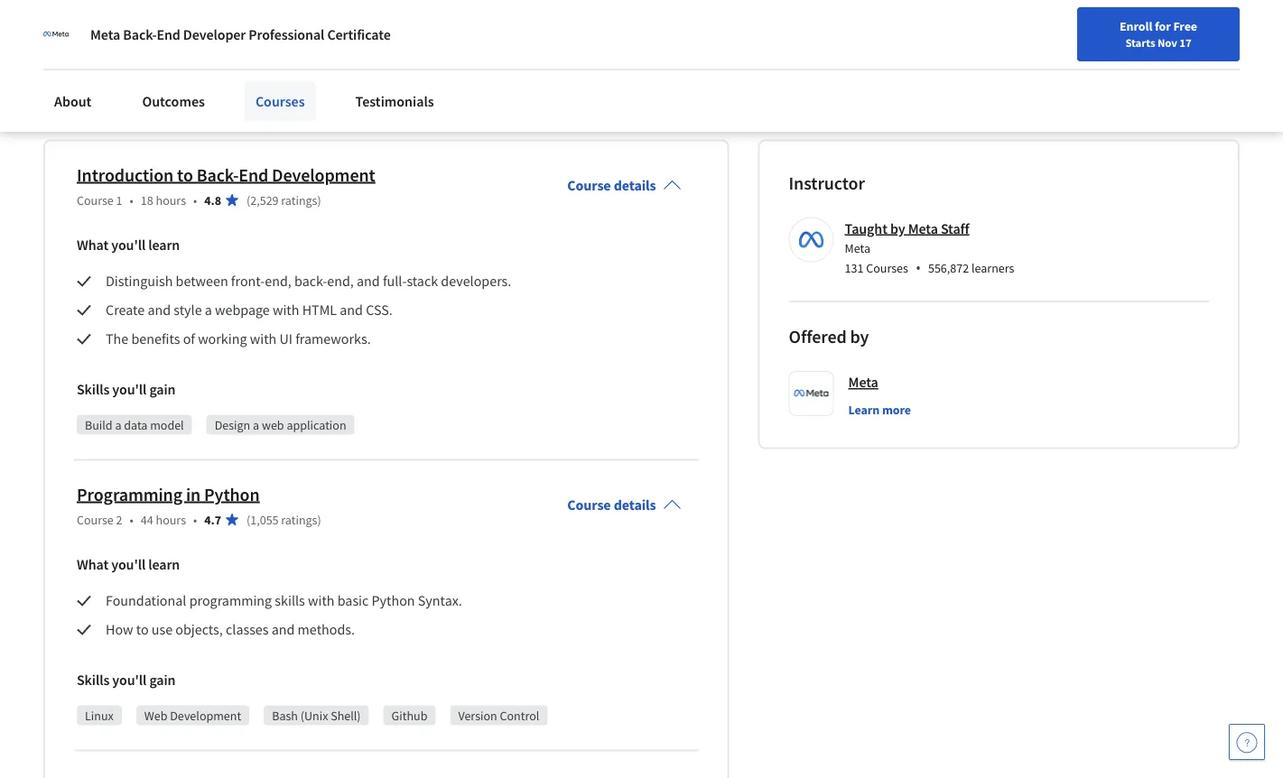 Task type: vqa. For each thing, say whether or not it's contained in the screenshot.
the bottom 'all'
no



Task type: locate. For each thing, give the bounding box(es) containing it.
1 vertical spatial for
[[210, 66, 227, 84]]

skills you'll gain
[[77, 381, 176, 399], [77, 672, 176, 690]]

) right 1,055
[[317, 512, 321, 528]]

python up 4.7
[[204, 483, 260, 506]]

1 horizontal spatial of
[[518, 44, 530, 62]]

end
[[416, 66, 439, 84]]

web up creators
[[502, 22, 527, 40]]

1 horizontal spatial end
[[239, 164, 268, 186]]

course 2 • 44 hours •
[[77, 512, 197, 528]]

0 vertical spatial web
[[502, 22, 527, 40]]

development right web
[[170, 708, 241, 724]]

) right the 2,529
[[317, 192, 321, 208]]

1 vertical spatial back-
[[197, 164, 239, 186]]

0 horizontal spatial back-
[[294, 272, 327, 290]]

1 vertical spatial of
[[183, 330, 195, 348]]

what you'll learn
[[77, 236, 180, 254], [77, 556, 180, 574]]

for inside enroll for free starts nov 17
[[1155, 18, 1171, 34]]

what
[[77, 236, 108, 254], [77, 556, 108, 574]]

courses right 131
[[866, 260, 908, 276]]

0 vertical spatial what
[[77, 236, 108, 254]]

0 horizontal spatial by
[[168, 44, 183, 62]]

•
[[130, 192, 133, 208], [193, 192, 197, 208], [915, 258, 921, 278], [130, 512, 133, 528], [193, 512, 197, 528]]

0 vertical spatial skills
[[156, 22, 186, 40]]

• left 556,872
[[915, 258, 921, 278]]

more down 'instagram,' on the top of the page
[[78, 92, 112, 109]]

and down this
[[594, 44, 618, 62]]

0 vertical spatial by
[[168, 44, 183, 62]]

back-
[[383, 66, 416, 84], [294, 272, 327, 290]]

ready to gain new skills and the tools developers use to create websites and web applications? this certificate, designed by the software engineering experts at  meta—the creators of facebook and instagram, will prepare you for an entry-level career as a back-end developer. read more
[[43, 22, 642, 109]]

556,872
[[928, 260, 969, 276]]

web
[[502, 22, 527, 40], [262, 417, 284, 433]]

2 skills you'll gain from the top
[[77, 672, 176, 690]]

ratings right the 2,529
[[281, 192, 317, 208]]

html
[[302, 301, 337, 319]]

with up the methods.
[[308, 592, 335, 610]]

skills right new at top left
[[156, 22, 186, 40]]

with up ui
[[273, 301, 299, 319]]

0 horizontal spatial python
[[204, 483, 260, 506]]

with left ui
[[250, 330, 277, 348]]

about link
[[43, 81, 102, 121]]

the up you
[[185, 44, 205, 62]]

1 ( from the top
[[246, 192, 250, 208]]

end right new at top left
[[157, 25, 180, 43]]

ready
[[43, 22, 80, 40]]

coursera image
[[22, 15, 136, 44]]

1 vertical spatial the
[[185, 44, 205, 62]]

1 vertical spatial ratings
[[281, 512, 317, 528]]

back- up "html"
[[294, 272, 327, 290]]

gain up web
[[149, 672, 176, 690]]

to up course 1 • 18 hours •
[[177, 164, 193, 186]]

courses down entry-
[[255, 92, 305, 110]]

1 vertical spatial skills
[[275, 592, 305, 610]]

gain up model
[[149, 381, 176, 399]]

skills up the methods.
[[275, 592, 305, 610]]

by right taught
[[890, 220, 905, 238]]

0 vertical spatial what you'll learn
[[77, 236, 180, 254]]

back- inside ready to gain new skills and the tools developers use to create websites and web applications? this certificate, designed by the software engineering experts at  meta—the creators of facebook and instagram, will prepare you for an entry-level career as a back-end developer. read more
[[383, 66, 416, 84]]

1 vertical spatial end
[[239, 164, 268, 186]]

of
[[518, 44, 530, 62], [183, 330, 195, 348]]

course details for programming in python
[[567, 496, 656, 514]]

learners
[[971, 260, 1014, 276]]

1 horizontal spatial use
[[340, 22, 361, 40]]

prepare
[[135, 66, 182, 84]]

by inside taught by meta staff meta 131 courses • 556,872 learners
[[890, 220, 905, 238]]

the up software
[[215, 22, 235, 40]]

a
[[373, 66, 380, 84], [205, 301, 212, 319], [115, 417, 121, 433], [253, 417, 259, 433]]

help center image
[[1236, 731, 1258, 753]]

introduction to back-end development link
[[77, 164, 375, 186]]

1 vertical spatial by
[[890, 220, 905, 238]]

details for introduction to back-end development
[[614, 177, 656, 195]]

learn up foundational
[[148, 556, 180, 574]]

back- up 4.8
[[197, 164, 239, 186]]

skills up build
[[77, 381, 109, 399]]

0 vertical spatial use
[[340, 22, 361, 40]]

1 horizontal spatial python
[[372, 592, 415, 610]]

2 ) from the top
[[317, 512, 321, 528]]

0 vertical spatial ratings
[[281, 192, 317, 208]]

build a data model
[[85, 417, 184, 433]]

1 vertical spatial details
[[614, 496, 656, 514]]

2 what you'll learn from the top
[[77, 556, 180, 574]]

and down foundational programming skills with basic python syntax.
[[271, 621, 295, 639]]

front-
[[231, 272, 265, 290]]

and
[[189, 22, 212, 40], [476, 22, 499, 40], [594, 44, 618, 62], [357, 272, 380, 290], [148, 301, 171, 319], [340, 301, 363, 319], [271, 621, 295, 639]]

1 horizontal spatial back-
[[197, 164, 239, 186]]

full-
[[383, 272, 407, 290]]

meta back-end developer professional certificate
[[90, 25, 391, 43]]

0 horizontal spatial back-
[[123, 25, 157, 43]]

2 hours from the top
[[156, 512, 186, 528]]

1 vertical spatial what you'll learn
[[77, 556, 180, 574]]

) for introduction to back-end development
[[317, 192, 321, 208]]

what you'll learn up distinguish
[[77, 236, 180, 254]]

hours right "18" at the left top
[[156, 192, 186, 208]]

1 vertical spatial skills
[[77, 672, 109, 690]]

and up software
[[189, 22, 212, 40]]

( right 4.7
[[246, 512, 250, 528]]

1 what from the top
[[77, 236, 108, 254]]

learn up distinguish
[[148, 236, 180, 254]]

show notifications image
[[1091, 23, 1113, 44]]

0 vertical spatial learn
[[148, 236, 180, 254]]

by up prepare
[[168, 44, 183, 62]]

1
[[116, 192, 122, 208]]

1 ratings from the top
[[281, 192, 317, 208]]

to right the how
[[136, 621, 149, 639]]

1 vertical spatial what
[[77, 556, 108, 574]]

1 vertical spatial course details button
[[553, 471, 696, 540]]

• left 4.7
[[193, 512, 197, 528]]

gain for programming
[[149, 672, 176, 690]]

the
[[215, 22, 235, 40], [185, 44, 205, 62]]

frameworks.
[[295, 330, 371, 348]]

0 vertical spatial skills you'll gain
[[77, 381, 176, 399]]

0 horizontal spatial end,
[[265, 272, 292, 290]]

taught by meta staff meta 131 courses • 556,872 learners
[[845, 220, 1014, 278]]

1,055
[[250, 512, 279, 528]]

0 vertical spatial courses
[[255, 92, 305, 110]]

0 vertical spatial gain
[[99, 22, 125, 40]]

2 learn from the top
[[148, 556, 180, 574]]

you
[[185, 66, 207, 84]]

( down the introduction to back-end development
[[246, 192, 250, 208]]

1 horizontal spatial the
[[215, 22, 235, 40]]

2 what from the top
[[77, 556, 108, 574]]

1 learn from the top
[[148, 236, 180, 254]]

0 horizontal spatial skills
[[156, 22, 186, 40]]

1 vertical spatial more
[[882, 402, 911, 418]]

18
[[141, 192, 153, 208]]

engineering
[[263, 44, 335, 62]]

courses link
[[245, 81, 316, 121]]

1 vertical spatial use
[[151, 621, 173, 639]]

0 vertical spatial (
[[246, 192, 250, 208]]

2 ratings from the top
[[281, 512, 317, 528]]

webpage
[[215, 301, 270, 319]]

you'll up foundational
[[111, 556, 146, 574]]

how
[[106, 621, 133, 639]]

end up the 2,529
[[239, 164, 268, 186]]

back-
[[123, 25, 157, 43], [197, 164, 239, 186]]

1 skills you'll gain from the top
[[77, 381, 176, 399]]

0 vertical spatial python
[[204, 483, 260, 506]]

learn more button
[[848, 401, 911, 419]]

create and style a webpage with html and css.
[[106, 301, 393, 319]]

for up nov
[[1155, 18, 1171, 34]]

use
[[340, 22, 361, 40], [151, 621, 173, 639]]

more
[[78, 92, 112, 109], [882, 402, 911, 418]]

0 horizontal spatial development
[[170, 708, 241, 724]]

1 horizontal spatial more
[[882, 402, 911, 418]]

hours right 44
[[156, 512, 186, 528]]

1 horizontal spatial for
[[1155, 18, 1171, 34]]

) for programming in python
[[317, 512, 321, 528]]

1 vertical spatial gain
[[149, 381, 176, 399]]

skills you'll gain for programming
[[77, 672, 176, 690]]

programming in python link
[[77, 483, 260, 506]]

1 end, from the left
[[265, 272, 292, 290]]

2 horizontal spatial by
[[890, 220, 905, 238]]

offered
[[789, 326, 847, 348]]

1 what you'll learn from the top
[[77, 236, 180, 254]]

version control
[[458, 708, 539, 724]]

creators
[[466, 44, 515, 62]]

applications?
[[530, 22, 611, 40]]

skills up linux
[[77, 672, 109, 690]]

taught by meta staff image
[[791, 220, 831, 260]]

1 vertical spatial (
[[246, 512, 250, 528]]

software
[[208, 44, 260, 62]]

and left the css.
[[340, 301, 363, 319]]

developer.
[[442, 66, 505, 84]]

1 vertical spatial learn
[[148, 556, 180, 574]]

gain inside ready to gain new skills and the tools developers use to create websites and web applications? this certificate, designed by the software engineering experts at  meta—the creators of facebook and instagram, will prepare you for an entry-level career as a back-end developer. read more
[[99, 22, 125, 40]]

0 vertical spatial details
[[614, 177, 656, 195]]

data
[[124, 417, 148, 433]]

0 vertical spatial the
[[215, 22, 235, 40]]

a inside ready to gain new skills and the tools developers use to create websites and web applications? this certificate, designed by the software engineering experts at  meta—the creators of facebook and instagram, will prepare you for an entry-level career as a back-end developer. read more
[[373, 66, 380, 84]]

you'll
[[111, 236, 146, 254], [112, 381, 147, 399], [111, 556, 146, 574], [112, 672, 147, 690]]

end, up the 'create and style a webpage with html and css.'
[[265, 272, 292, 290]]

1 horizontal spatial development
[[272, 164, 375, 186]]

learn more
[[848, 402, 911, 418]]

more right the learn
[[882, 402, 911, 418]]

what you'll learn up foundational
[[77, 556, 180, 574]]

meta up the learn
[[848, 374, 878, 392]]

ratings right 1,055
[[281, 512, 317, 528]]

web right design
[[262, 417, 284, 433]]

gain left new at top left
[[99, 22, 125, 40]]

0 horizontal spatial end
[[157, 25, 180, 43]]

of right creators
[[518, 44, 530, 62]]

0 vertical spatial )
[[317, 192, 321, 208]]

objects,
[[175, 621, 223, 639]]

0 vertical spatial skills
[[77, 381, 109, 399]]

1 horizontal spatial web
[[502, 22, 527, 40]]

None search field
[[257, 11, 555, 47]]

2 vertical spatial by
[[850, 326, 869, 348]]

0 vertical spatial more
[[78, 92, 112, 109]]

1 course details button from the top
[[553, 151, 696, 220]]

• right 1
[[130, 192, 133, 208]]

0 horizontal spatial for
[[210, 66, 227, 84]]

gain
[[99, 22, 125, 40], [149, 381, 176, 399], [149, 672, 176, 690]]

17
[[1179, 35, 1191, 50]]

0 vertical spatial back-
[[383, 66, 416, 84]]

0 horizontal spatial the
[[185, 44, 205, 62]]

programming
[[189, 592, 272, 610]]

more inside the learn more "button"
[[882, 402, 911, 418]]

0 vertical spatial course details button
[[553, 151, 696, 220]]

2 ( from the top
[[246, 512, 250, 528]]

1 horizontal spatial by
[[850, 326, 869, 348]]

1 vertical spatial courses
[[866, 260, 908, 276]]

developers
[[271, 22, 338, 40]]

1 vertical spatial python
[[372, 592, 415, 610]]

0 horizontal spatial more
[[78, 92, 112, 109]]

for left an
[[210, 66, 227, 84]]

developer
[[183, 25, 246, 43]]

as
[[356, 66, 370, 84]]

experts
[[338, 44, 382, 62]]

1 vertical spatial development
[[170, 708, 241, 724]]

a right as
[[373, 66, 380, 84]]

hours for programming
[[156, 512, 186, 528]]

testimonials link
[[345, 81, 445, 121]]

1 vertical spatial course details
[[567, 496, 656, 514]]

what up distinguish
[[77, 236, 108, 254]]

course
[[567, 177, 611, 195], [77, 192, 114, 208], [567, 496, 611, 514], [77, 512, 114, 528]]

by right offered
[[850, 326, 869, 348]]

back- up 'testimonials'
[[383, 66, 416, 84]]

to up certificate,
[[83, 22, 96, 40]]

( for python
[[246, 512, 250, 528]]

0 vertical spatial for
[[1155, 18, 1171, 34]]

python right basic
[[372, 592, 415, 610]]

2 skills from the top
[[77, 672, 109, 690]]

1 course details from the top
[[567, 177, 656, 195]]

meta—the
[[403, 44, 464, 62]]

2 course details from the top
[[567, 496, 656, 514]]

to for development
[[177, 164, 193, 186]]

what down course 2 • 44 hours •
[[77, 556, 108, 574]]

1 horizontal spatial courses
[[866, 260, 908, 276]]

by
[[168, 44, 183, 62], [890, 220, 905, 238], [850, 326, 869, 348]]

of down style
[[183, 330, 195, 348]]

what you'll learn for introduction
[[77, 236, 180, 254]]

a right style
[[205, 301, 212, 319]]

working
[[198, 330, 247, 348]]

4.7
[[204, 512, 221, 528]]

will
[[110, 66, 132, 84]]

1 skills from the top
[[77, 381, 109, 399]]

0 vertical spatial of
[[518, 44, 530, 62]]

back- up designed
[[123, 25, 157, 43]]

1 details from the top
[[614, 177, 656, 195]]

1 vertical spatial hours
[[156, 512, 186, 528]]

for
[[1155, 18, 1171, 34], [210, 66, 227, 84]]

about
[[54, 92, 92, 110]]

with
[[273, 301, 299, 319], [250, 330, 277, 348], [308, 592, 335, 610]]

web inside ready to gain new skills and the tools developers use to create websites and web applications? this certificate, designed by the software engineering experts at  meta—the creators of facebook and instagram, will prepare you for an entry-level career as a back-end developer. read more
[[502, 22, 527, 40]]

2 details from the top
[[614, 496, 656, 514]]

ratings for python
[[281, 512, 317, 528]]

1 ) from the top
[[317, 192, 321, 208]]

skills you'll gain up linux
[[77, 672, 176, 690]]

development up "( 2,529 ratings )"
[[272, 164, 375, 186]]

for inside ready to gain new skills and the tools developers use to create websites and web applications? this certificate, designed by the software engineering experts at  meta—the creators of facebook and instagram, will prepare you for an entry-level career as a back-end developer. read more
[[210, 66, 227, 84]]

menu item
[[956, 18, 1072, 77]]

ratings
[[281, 192, 317, 208], [281, 512, 317, 528]]

1 horizontal spatial end,
[[327, 272, 354, 290]]

learn
[[848, 402, 880, 418]]

2 vertical spatial gain
[[149, 672, 176, 690]]

use down foundational
[[151, 621, 173, 639]]

1 hours from the top
[[156, 192, 186, 208]]

skills for introduction to back-end development
[[77, 381, 109, 399]]

use up experts
[[340, 22, 361, 40]]

1 horizontal spatial back-
[[383, 66, 416, 84]]

websites
[[420, 22, 473, 40]]

courses
[[255, 92, 305, 110], [866, 260, 908, 276]]

0 vertical spatial course details
[[567, 177, 656, 195]]

skills you'll gain up build a data model in the bottom left of the page
[[77, 381, 176, 399]]

certificate
[[327, 25, 391, 43]]

this
[[613, 22, 639, 40]]

• left 4.8
[[193, 192, 197, 208]]

1 vertical spatial )
[[317, 512, 321, 528]]

1 vertical spatial skills you'll gain
[[77, 672, 176, 690]]

end, up "html"
[[327, 272, 354, 290]]

to
[[83, 22, 96, 40], [364, 22, 377, 40], [177, 164, 193, 186], [136, 621, 149, 639]]

0 vertical spatial hours
[[156, 192, 186, 208]]

what for programming in python
[[77, 556, 108, 574]]

0 horizontal spatial web
[[262, 417, 284, 433]]

between
[[176, 272, 228, 290]]

and up creators
[[476, 22, 499, 40]]

2 course details button from the top
[[553, 471, 696, 540]]



Task type: describe. For each thing, give the bounding box(es) containing it.
0 horizontal spatial of
[[183, 330, 195, 348]]

read
[[43, 92, 75, 109]]

2 vertical spatial with
[[308, 592, 335, 610]]

and left full- at the top left
[[357, 272, 380, 290]]

learn for introduction
[[148, 236, 180, 254]]

outcomes
[[142, 92, 205, 110]]

programming in python
[[77, 483, 260, 506]]

the benefits of working with ui frameworks.
[[106, 330, 371, 348]]

2 end, from the left
[[327, 272, 354, 290]]

more inside ready to gain new skills and the tools developers use to create websites and web applications? this certificate, designed by the software engineering experts at  meta—the creators of facebook and instagram, will prepare you for an entry-level career as a back-end developer. read more
[[78, 92, 112, 109]]

course details button for programming in python
[[553, 471, 696, 540]]

2
[[116, 512, 122, 528]]

in
[[186, 483, 201, 506]]

1 horizontal spatial skills
[[275, 592, 305, 610]]

basic
[[337, 592, 369, 610]]

by for offered by
[[850, 326, 869, 348]]

version
[[458, 708, 497, 724]]

career
[[316, 66, 354, 84]]

web
[[144, 708, 167, 724]]

offered by
[[789, 326, 869, 348]]

instagram,
[[43, 66, 107, 84]]

44
[[141, 512, 153, 528]]

certificate,
[[43, 44, 107, 62]]

starts
[[1125, 35, 1155, 50]]

foundational
[[106, 592, 186, 610]]

enroll for free starts nov 17
[[1120, 18, 1197, 50]]

syntax.
[[418, 592, 462, 610]]

entry-
[[248, 66, 284, 84]]

how to use objects, classes and methods.
[[106, 621, 355, 639]]

taught
[[845, 220, 887, 238]]

meta up 131
[[845, 240, 870, 257]]

classes
[[226, 621, 269, 639]]

create
[[380, 22, 417, 40]]

introduction to back-end development
[[77, 164, 375, 186]]

read more button
[[43, 91, 112, 110]]

distinguish between front-end, back-end, and full-stack developers.
[[106, 272, 511, 290]]

of inside ready to gain new skills and the tools developers use to create websites and web applications? this certificate, designed by the software engineering experts at  meta—the creators of facebook and instagram, will prepare you for an entry-level career as a back-end developer. read more
[[518, 44, 530, 62]]

2,529
[[250, 192, 279, 208]]

learn for programming
[[148, 556, 180, 574]]

( 1,055 ratings )
[[246, 512, 321, 528]]

• inside taught by meta staff meta 131 courses • 556,872 learners
[[915, 258, 921, 278]]

0 horizontal spatial courses
[[255, 92, 305, 110]]

skills for programming in python
[[77, 672, 109, 690]]

professional
[[249, 25, 324, 43]]

to up experts
[[364, 22, 377, 40]]

skills inside ready to gain new skills and the tools developers use to create websites and web applications? this certificate, designed by the software engineering experts at  meta—the creators of facebook and instagram, will prepare you for an entry-level career as a back-end developer. read more
[[156, 22, 186, 40]]

and left style
[[148, 301, 171, 319]]

build
[[85, 417, 113, 433]]

bash (unix shell)
[[272, 708, 361, 724]]

outcomes link
[[131, 81, 216, 121]]

methods.
[[298, 621, 355, 639]]

to for skills
[[83, 22, 96, 40]]

by inside ready to gain new skills and the tools developers use to create websites and web applications? this certificate, designed by the software engineering experts at  meta—the creators of facebook and instagram, will prepare you for an entry-level career as a back-end developer. read more
[[168, 44, 183, 62]]

stack
[[407, 272, 438, 290]]

shell)
[[331, 708, 361, 724]]

design a web application
[[215, 417, 346, 433]]

enroll
[[1120, 18, 1152, 34]]

to for classes
[[136, 621, 149, 639]]

a right design
[[253, 417, 259, 433]]

by for taught by meta staff meta 131 courses • 556,872 learners
[[890, 220, 905, 238]]

you'll up build a data model in the bottom left of the page
[[112, 381, 147, 399]]

0 vertical spatial development
[[272, 164, 375, 186]]

programming
[[77, 483, 182, 506]]

courses inside taught by meta staff meta 131 courses • 556,872 learners
[[866, 260, 908, 276]]

design
[[215, 417, 250, 433]]

staff
[[941, 220, 969, 238]]

(unix
[[300, 708, 328, 724]]

meta image
[[43, 22, 69, 47]]

facebook
[[533, 44, 591, 62]]

1 vertical spatial back-
[[294, 272, 327, 290]]

bash
[[272, 708, 298, 724]]

use inside ready to gain new skills and the tools developers use to create websites and web applications? this certificate, designed by the software engineering experts at  meta—the creators of facebook and instagram, will prepare you for an entry-level career as a back-end developer. read more
[[340, 22, 361, 40]]

131
[[845, 260, 864, 276]]

linux
[[85, 708, 114, 724]]

the
[[106, 330, 128, 348]]

hours for introduction
[[156, 192, 186, 208]]

4.8
[[204, 192, 221, 208]]

gain for introduction
[[149, 381, 176, 399]]

0 vertical spatial back-
[[123, 25, 157, 43]]

meta link
[[848, 371, 878, 393]]

details for programming in python
[[614, 496, 656, 514]]

ui
[[279, 330, 293, 348]]

( 2,529 ratings )
[[246, 192, 321, 208]]

0 vertical spatial with
[[273, 301, 299, 319]]

testimonials
[[355, 92, 434, 110]]

( for back-
[[246, 192, 250, 208]]

github
[[391, 708, 427, 724]]

course details for introduction to back-end development
[[567, 177, 656, 195]]

web development
[[144, 708, 241, 724]]

free
[[1173, 18, 1197, 34]]

0 vertical spatial end
[[157, 25, 180, 43]]

new
[[127, 22, 153, 40]]

meta left new at top left
[[90, 25, 120, 43]]

meta left staff
[[908, 220, 938, 238]]

0 horizontal spatial use
[[151, 621, 173, 639]]

1 vertical spatial web
[[262, 417, 284, 433]]

nov
[[1157, 35, 1177, 50]]

skills you'll gain for introduction
[[77, 381, 176, 399]]

a left data
[[115, 417, 121, 433]]

course 1 • 18 hours •
[[77, 192, 197, 208]]

designed
[[110, 44, 165, 62]]

create
[[106, 301, 145, 319]]

you'll up distinguish
[[111, 236, 146, 254]]

course details button for introduction to back-end development
[[553, 151, 696, 220]]

application
[[287, 417, 346, 433]]

style
[[174, 301, 202, 319]]

you'll up web
[[112, 672, 147, 690]]

taught by meta staff link
[[845, 220, 969, 238]]

what for introduction to back-end development
[[77, 236, 108, 254]]

control
[[500, 708, 539, 724]]

developers.
[[441, 272, 511, 290]]

1 vertical spatial with
[[250, 330, 277, 348]]

• right 2
[[130, 512, 133, 528]]

ratings for back-
[[281, 192, 317, 208]]

what you'll learn for programming
[[77, 556, 180, 574]]

instructor
[[789, 172, 865, 194]]



